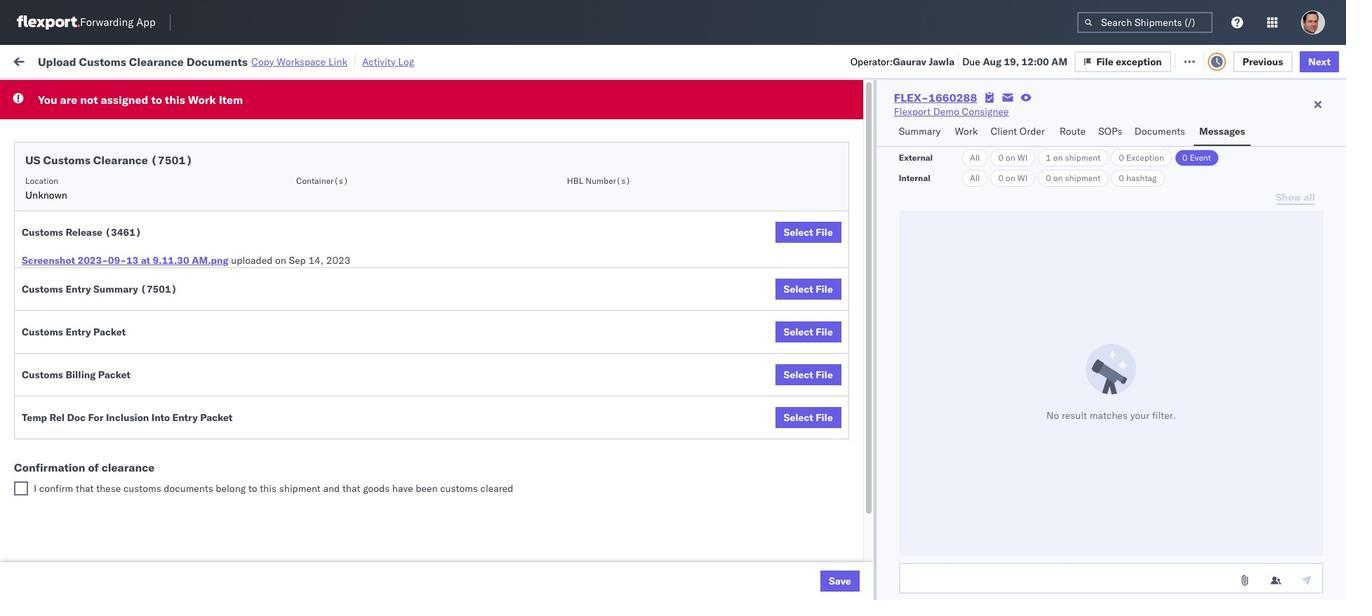 Task type: locate. For each thing, give the bounding box(es) containing it.
0 horizontal spatial consignee
[[645, 114, 686, 125]]

progress
[[220, 87, 255, 97]]

angeles, down us customs clearance (7501)
[[151, 171, 189, 184]]

client inside button
[[991, 125, 1018, 138]]

schedule down unknown
[[32, 202, 74, 214]]

angeles, right the 13
[[151, 264, 189, 276]]

los inside button
[[127, 387, 142, 400]]

all button for external
[[962, 150, 988, 166]]

: right 'not'
[[102, 87, 104, 97]]

customs down clearance
[[124, 482, 161, 495]]

2130387 up 1662119
[[846, 511, 889, 524]]

pst, for 4:00
[[279, 388, 301, 401]]

select file for temp rel doc for inclusion into entry packet
[[784, 411, 833, 424]]

external
[[899, 152, 933, 163]]

1 horizontal spatial customs
[[440, 482, 478, 495]]

packet down 'upload customs clearance documents' button on the left of the page
[[93, 326, 126, 338]]

0 horizontal spatial summary
[[93, 283, 138, 296]]

: for snoozed
[[326, 87, 329, 97]]

angeles, down 'upload customs clearance documents' button on the left of the page
[[151, 325, 189, 338]]

shipment left and
[[279, 482, 321, 495]]

0 vertical spatial 0 on wi
[[999, 152, 1028, 163]]

0 horizontal spatial numbers
[[912, 120, 947, 131]]

:
[[102, 87, 104, 97], [326, 87, 329, 97]]

appointment up the 13
[[115, 233, 173, 245]]

resize handle column header for container numbers
[[985, 109, 1002, 600]]

schedule delivery appointment button up 2023-
[[32, 232, 173, 247]]

activity log button
[[362, 53, 414, 70]]

that
[[76, 482, 94, 495], [343, 482, 361, 495]]

file exception
[[1106, 54, 1172, 67], [1097, 55, 1162, 68]]

all button
[[962, 150, 988, 166], [962, 170, 988, 187]]

1 vertical spatial this
[[260, 482, 277, 495]]

1 horizontal spatial that
[[343, 482, 361, 495]]

customs right been
[[440, 482, 478, 495]]

schedule pickup from los angeles, ca up the (3461)
[[32, 202, 205, 214]]

schedule inside schedule pickup from rotterdam, netherlands
[[32, 504, 74, 516]]

los for 5th schedule pickup from los angeles, ca link from the top
[[132, 449, 148, 462]]

1 vertical spatial hlxu8034992
[[1061, 171, 1130, 184]]

vandelay for vandelay west
[[645, 542, 686, 555]]

11:59 pm pdt, nov 4, 2022
[[238, 141, 367, 153], [238, 172, 367, 184], [238, 203, 367, 215], [238, 264, 367, 277]]

1 horizontal spatial consignee
[[962, 105, 1009, 118]]

0 horizontal spatial customs
[[124, 482, 161, 495]]

schedule delivery appointment up 2023-
[[32, 233, 173, 245]]

0 vertical spatial work
[[153, 54, 178, 67]]

to right for
[[151, 93, 162, 107]]

0 vertical spatial all
[[970, 152, 980, 163]]

clearance up the work,
[[129, 54, 184, 68]]

0 vertical spatial hlxu6269489,
[[987, 140, 1059, 153]]

4 ocean fcl from the top
[[453, 295, 502, 308]]

0 vertical spatial (7501)
[[151, 153, 193, 167]]

these
[[96, 482, 121, 495]]

schedule pickup from los angeles, ca link up these
[[32, 448, 205, 462]]

documents inside "link"
[[156, 295, 207, 307]]

angeles, for confirm pickup from los angeles, ca link
[[145, 387, 184, 400]]

upload for upload customs clearance documents copy workspace link
[[38, 54, 76, 68]]

appointment up confirm pickup from los angeles, ca link
[[115, 356, 173, 369]]

ceau7522281, down internal
[[912, 202, 984, 215]]

2022 for confirm pickup from los angeles, ca link
[[342, 388, 366, 401]]

select file for customs billing packet
[[784, 369, 833, 381]]

west
[[689, 542, 711, 555]]

at right the 13
[[141, 254, 150, 267]]

name
[[574, 114, 596, 125]]

angeles, up 9.11.30
[[151, 202, 189, 214]]

0 vertical spatial test123456
[[1009, 141, 1068, 153]]

1 horizontal spatial numbers
[[1060, 114, 1094, 125]]

0 horizontal spatial work
[[153, 54, 178, 67]]

1 vertical spatial 2130387
[[846, 511, 889, 524]]

work down flexport demo consignee link
[[955, 125, 978, 138]]

test123456 down 1
[[1009, 172, 1068, 184]]

to right belong
[[248, 482, 257, 495]]

2 flex-2130387 from the top
[[816, 511, 889, 524]]

2 vertical spatial packet
[[200, 411, 233, 424]]

sep
[[289, 254, 306, 267]]

cleared
[[481, 482, 514, 495]]

los for second schedule pickup from los angeles, ca link from the bottom of the page
[[132, 325, 148, 338]]

hbl number(s)
[[567, 176, 631, 186]]

1 horizontal spatial at
[[280, 54, 288, 67]]

summary inside button
[[899, 125, 941, 138]]

at left risk
[[280, 54, 288, 67]]

2023 right 24,
[[345, 542, 369, 555]]

client for client name
[[549, 114, 572, 125]]

1 horizontal spatial no
[[1047, 409, 1060, 422]]

4 1846748 from the top
[[846, 233, 889, 246]]

flex-2130387 down flex-1662119
[[816, 573, 889, 586]]

doc
[[67, 411, 86, 424]]

3 schedule delivery appointment link from the top
[[32, 479, 173, 493]]

4 fcl from the top
[[484, 295, 502, 308]]

2 vertical spatial 2130387
[[846, 573, 889, 586]]

2 vertical spatial documents
[[156, 295, 207, 307]]

2 vertical spatial schedule delivery appointment link
[[32, 479, 173, 493]]

consignee inside flexport demo consignee link
[[962, 105, 1009, 118]]

resize handle column header
[[213, 109, 229, 600], [377, 109, 394, 600], [429, 109, 446, 600], [525, 109, 542, 600], [622, 109, 638, 600], [770, 109, 787, 600], [888, 109, 905, 600], [985, 109, 1002, 600], [1170, 109, 1187, 600], [1266, 109, 1283, 600], [1311, 109, 1328, 600]]

ceau7522281,
[[912, 140, 984, 153], [912, 171, 984, 184], [912, 202, 984, 215]]

1 horizontal spatial summary
[[899, 125, 941, 138]]

upload up customs entry packet
[[32, 295, 64, 307]]

delivery
[[76, 140, 112, 153], [76, 233, 112, 245], [76, 356, 112, 369], [71, 418, 107, 431], [76, 480, 112, 493]]

pickup inside schedule pickup from rotterdam, netherlands
[[76, 504, 107, 516]]

0 hashtag
[[1119, 173, 1157, 183]]

2022 for 2nd schedule pickup from los angeles, ca link
[[342, 203, 367, 215]]

next button
[[1301, 51, 1340, 72]]

: down 187
[[326, 87, 329, 97]]

1 vertical spatial documents
[[1135, 125, 1186, 138]]

ca for 5th schedule pickup from los angeles, ca link from the top
[[192, 449, 205, 462]]

hlxu8034992 down 1 on shipment on the top of the page
[[1061, 171, 1130, 184]]

2130387
[[846, 481, 889, 493], [846, 511, 889, 524], [846, 573, 889, 586]]

2 vertical spatial hlxu8034992
[[1061, 202, 1130, 215]]

los for 3rd schedule pickup from los angeles, ca link from the bottom
[[132, 264, 148, 276]]

message
[[189, 54, 229, 67]]

select for customs billing packet
[[784, 369, 814, 381]]

mbl/mawb numbers button
[[1002, 112, 1173, 126]]

1 vertical spatial all button
[[962, 170, 988, 187]]

0 horizontal spatial this
[[165, 93, 185, 107]]

1 select file from the top
[[784, 226, 833, 239]]

work right import
[[153, 54, 178, 67]]

2 horizontal spatial work
[[955, 125, 978, 138]]

2 vertical spatial ceau7522281, hlxu6269489, hlxu8034992
[[912, 202, 1130, 215]]

hlxu8034992 for omkar savant
[[1061, 202, 1130, 215]]

schedule delivery appointment up us customs clearance (7501)
[[32, 140, 173, 153]]

1 horizontal spatial this
[[260, 482, 277, 495]]

2022
[[342, 141, 367, 153], [342, 172, 367, 184], [342, 203, 367, 215], [342, 264, 367, 277], [342, 295, 366, 308], [342, 388, 366, 401]]

schedule up us
[[32, 140, 74, 153]]

1 4, from the top
[[331, 141, 340, 153]]

778 at risk
[[259, 54, 307, 67]]

batch action button
[[1246, 50, 1338, 71]]

1 horizontal spatial client
[[991, 125, 1018, 138]]

your
[[1131, 409, 1150, 422]]

1 vertical spatial jawla
[[1228, 141, 1252, 153]]

1 vertical spatial hlxu6269489,
[[987, 171, 1059, 184]]

0 vertical spatial hlxu8034992
[[1061, 140, 1130, 153]]

7 fcl from the top
[[484, 542, 502, 555]]

3 schedule from the top
[[32, 202, 74, 214]]

None checkbox
[[14, 482, 28, 496]]

shipment down 1 on shipment on the top of the page
[[1065, 173, 1101, 183]]

that down confirmation of clearance
[[76, 482, 94, 495]]

file for customs release (3461)
[[816, 226, 833, 239]]

ceau7522281, hlxu6269489, hlxu8034992
[[912, 140, 1130, 153], [912, 171, 1130, 184], [912, 202, 1130, 215]]

documents up in on the top left of the page
[[187, 54, 248, 68]]

2 2130387 from the top
[[846, 511, 889, 524]]

track
[[358, 54, 381, 67]]

1 resize handle column header from the left
[[213, 109, 229, 600]]

1889466
[[846, 326, 889, 339], [846, 357, 889, 370], [846, 388, 889, 401], [846, 419, 889, 431]]

schedule up unknown
[[32, 171, 74, 184]]

pm down deadline
[[268, 141, 283, 153]]

0 vertical spatial shipment
[[1065, 152, 1101, 163]]

pm right 8:30
[[262, 481, 277, 493]]

0 horizontal spatial :
[[102, 87, 104, 97]]

not
[[80, 93, 98, 107]]

0 vertical spatial upload
[[38, 54, 76, 68]]

appointment
[[115, 140, 173, 153], [115, 233, 173, 245], [115, 356, 173, 369], [115, 480, 173, 493]]

all for internal
[[970, 173, 980, 183]]

gaurav up 'flex-1660288' link
[[893, 55, 927, 68]]

filtered by:
[[14, 86, 64, 99]]

schedule delivery appointment link down the workitem button
[[32, 139, 173, 153]]

select file for customs entry packet
[[784, 326, 833, 338]]

appointment down clearance
[[115, 480, 173, 493]]

1 schedule delivery appointment link from the top
[[32, 139, 173, 153]]

jawla left due
[[929, 55, 955, 68]]

1 vertical spatial shipment
[[1065, 173, 1101, 183]]

0 horizontal spatial gaurav
[[893, 55, 927, 68]]

flex-2130387 down flex-1893174
[[816, 481, 889, 493]]

client order
[[991, 125, 1045, 138]]

event
[[1190, 152, 1212, 163]]

1 vertical spatial to
[[248, 482, 257, 495]]

schedule pickup from los angeles, ca up these
[[32, 449, 205, 462]]

1 hlxu8034992 from the top
[[1061, 140, 1130, 153]]

screenshot
[[22, 254, 75, 267]]

from inside confirm pickup from los angeles, ca link
[[104, 387, 124, 400]]

schedule pickup from los angeles, ca
[[32, 171, 205, 184], [32, 202, 205, 214], [32, 264, 205, 276], [32, 325, 205, 338], [32, 449, 205, 462]]

2 vertical spatial clearance
[[109, 295, 154, 307]]

3 flex-1846748 from the top
[[816, 203, 889, 215]]

pst, left dec
[[279, 388, 301, 401]]

0 horizontal spatial no
[[332, 87, 344, 97]]

4 resize handle column header from the left
[[525, 109, 542, 600]]

file for customs entry summary (7501)
[[816, 283, 833, 296]]

1 vertical spatial wi
[[1018, 173, 1028, 183]]

0 vertical spatial confirm
[[32, 387, 68, 400]]

1 select from the top
[[784, 226, 814, 239]]

1 vertical spatial at
[[141, 254, 150, 267]]

numbers inside button
[[1060, 114, 1094, 125]]

2 select from the top
[[784, 283, 814, 296]]

omkar savant
[[1194, 203, 1256, 215]]

schedule pickup from los angeles, ca link up the (3461)
[[32, 201, 205, 215]]

jawla
[[929, 55, 955, 68], [1228, 141, 1252, 153]]

1 vertical spatial all
[[970, 173, 980, 183]]

0 vertical spatial to
[[151, 93, 162, 107]]

1 : from the left
[[102, 87, 104, 97]]

that right and
[[343, 482, 361, 495]]

entry up customs billing packet
[[66, 326, 91, 338]]

(7501) for us customs clearance (7501)
[[151, 153, 193, 167]]

flexport demo consignee
[[894, 105, 1009, 118]]

client inside button
[[549, 114, 572, 125]]

2 4, from the top
[[331, 172, 340, 184]]

2022 for 3rd schedule pickup from los angeles, ca link from the bottom
[[342, 264, 367, 277]]

2 select file from the top
[[784, 283, 833, 296]]

10 schedule from the top
[[32, 504, 74, 516]]

select file
[[784, 226, 833, 239], [784, 283, 833, 296], [784, 326, 833, 338], [784, 369, 833, 381], [784, 411, 833, 424]]

pdt,
[[285, 141, 308, 153], [285, 172, 308, 184], [285, 203, 308, 215], [285, 264, 308, 277]]

1 vertical spatial 2023
[[339, 481, 363, 493]]

Search Work text field
[[874, 50, 1027, 71]]

1 horizontal spatial vandelay
[[645, 542, 686, 555]]

schedule pickup from los angeles, ca up customs entry summary (7501)
[[32, 264, 205, 276]]

4 schedule pickup from los angeles, ca button from the top
[[32, 325, 205, 340]]

3 select file from the top
[[784, 326, 833, 338]]

this right 8:30
[[260, 482, 277, 495]]

3 2130387 from the top
[[846, 573, 889, 586]]

1 vertical spatial schedule delivery appointment link
[[32, 232, 173, 246]]

are
[[60, 93, 77, 107]]

abcdefg78456546
[[1009, 326, 1103, 339], [1009, 357, 1103, 370], [1009, 388, 1103, 401], [1009, 419, 1103, 431]]

1 horizontal spatial jawla
[[1228, 141, 1252, 153]]

test123456 down order
[[1009, 141, 1068, 153]]

los up the (3461)
[[132, 202, 148, 214]]

ca for 3rd schedule pickup from los angeles, ca link from the bottom
[[192, 264, 205, 276]]

1 hlxu6269489, from the top
[[987, 140, 1059, 153]]

2 schedule delivery appointment button from the top
[[32, 232, 173, 247]]

select file button
[[776, 222, 842, 243], [776, 279, 842, 300], [776, 322, 842, 343], [776, 364, 842, 385], [776, 407, 842, 428]]

from up the (3461)
[[109, 202, 130, 214]]

7 resize handle column header from the left
[[888, 109, 905, 600]]

schedule delivery appointment up confirm pickup from los angeles, ca
[[32, 356, 173, 369]]

ca inside button
[[186, 387, 199, 400]]

hlxu8034992 down sops
[[1061, 140, 1130, 153]]

3 ceau7522281, hlxu6269489, hlxu8034992 from the top
[[912, 202, 1130, 215]]

1 11:59 pm pdt, nov 4, 2022 from the top
[[238, 141, 367, 153]]

customs inside upload customs clearance documents "link"
[[67, 295, 106, 307]]

3 schedule pickup from los angeles, ca link from the top
[[32, 263, 205, 277]]

flex-1846748 for schedule delivery appointment link associated with 11:59
[[816, 141, 889, 153]]

0 horizontal spatial that
[[76, 482, 94, 495]]

1 vertical spatial upload
[[32, 295, 64, 307]]

schedule up screenshot
[[32, 233, 74, 245]]

ceau7522281, hlxu6269489, hlxu8034992 for gaurav jawla
[[912, 140, 1130, 153]]

flex-1846748 for 2nd schedule pickup from los angeles, ca link
[[816, 203, 889, 215]]

1 horizontal spatial to
[[248, 482, 257, 495]]

0 horizontal spatial at
[[141, 254, 150, 267]]

1662119
[[846, 542, 889, 555]]

angeles, up into
[[145, 387, 184, 400]]

no result matches your filter.
[[1047, 409, 1177, 422]]

upload inside "link"
[[32, 295, 64, 307]]

2 vertical spatial hlxu6269489,
[[987, 202, 1059, 215]]

test123456 down 0 on shipment
[[1009, 203, 1068, 215]]

2 : from the left
[[326, 87, 329, 97]]

shipment
[[1065, 152, 1101, 163], [1065, 173, 1101, 183], [279, 482, 321, 495]]

2 resize handle column header from the left
[[377, 109, 394, 600]]

schedule delivery appointment link for 8:30
[[32, 479, 173, 493]]

internal
[[899, 173, 931, 183]]

summary button
[[894, 119, 950, 146]]

09-
[[108, 254, 126, 267]]

documents down screenshot 2023-09-13 at 9.11.30 am.png uploaded on sep 14, 2023
[[156, 295, 207, 307]]

ceau7522281, hlxu6269489, hlxu8034992 for omkar savant
[[912, 202, 1130, 215]]

packet up confirm pickup from los angeles, ca
[[98, 369, 131, 381]]

pickup inside button
[[71, 387, 101, 400]]

vandelay for vandelay
[[549, 542, 590, 555]]

schedule pickup from los angeles, ca link down us customs clearance (7501)
[[32, 170, 205, 184]]

1 horizontal spatial :
[[326, 87, 329, 97]]

0 vertical spatial 2023
[[326, 254, 351, 267]]

numbers inside the container numbers
[[912, 120, 947, 131]]

2 vertical spatial ceau7522281,
[[912, 202, 984, 215]]

resize handle column header for mbl/mawb numbers
[[1170, 109, 1187, 600]]

flex-1846748 for upload customs clearance documents "link"
[[816, 295, 889, 308]]

schedule delivery appointment link for 11:59
[[32, 139, 173, 153]]

1 vertical spatial flex-2130387
[[816, 511, 889, 524]]

3 ceau7522281, from the top
[[912, 202, 984, 215]]

2 confirm from the top
[[32, 418, 68, 431]]

angeles, for 2nd schedule pickup from los angeles, ca link
[[151, 202, 189, 214]]

0 vertical spatial jan
[[303, 481, 319, 493]]

clearance inside upload customs clearance documents "link"
[[109, 295, 154, 307]]

jan for 23,
[[303, 481, 319, 493]]

1 vertical spatial ceau7522281,
[[912, 171, 984, 184]]

select for temp rel doc for inclusion into entry packet
[[784, 411, 814, 424]]

select file button for customs release (3461)
[[776, 222, 842, 243]]

0 horizontal spatial client
[[549, 114, 572, 125]]

blocked,
[[173, 87, 208, 97]]

schedule delivery appointment button down the workitem button
[[32, 139, 173, 155]]

assigned
[[101, 93, 148, 107]]

angeles,
[[151, 171, 189, 184], [151, 202, 189, 214], [151, 264, 189, 276], [151, 325, 189, 338], [145, 387, 184, 400], [151, 449, 189, 462]]

2 vertical spatial shipment
[[279, 482, 321, 495]]

snoozed : no
[[294, 87, 344, 97]]

savant
[[1226, 203, 1256, 215]]

4 abcdefg78456546 from the top
[[1009, 419, 1103, 431]]

all button for internal
[[962, 170, 988, 187]]

1 vertical spatial packet
[[98, 369, 131, 381]]

1 confirm from the top
[[32, 387, 68, 400]]

3 ocean fcl from the top
[[453, 264, 502, 277]]

2 vertical spatial 2023
[[345, 542, 369, 555]]

4 pdt, from the top
[[285, 264, 308, 277]]

2 11:59 from the top
[[238, 172, 265, 184]]

1 flex-2130387 from the top
[[816, 481, 889, 493]]

schedule pickup from los angeles, ca down 'upload customs clearance documents' button on the left of the page
[[32, 325, 205, 338]]

1 vandelay from the left
[[549, 542, 590, 555]]

pst, left 8,
[[285, 295, 307, 308]]

clearance for upload customs clearance documents
[[109, 295, 154, 307]]

this right for
[[165, 93, 185, 107]]

0 vertical spatial no
[[332, 87, 344, 97]]

gaurav
[[893, 55, 927, 68], [1194, 141, 1225, 153]]

pickup down these
[[76, 504, 107, 516]]

1 11:59 from the top
[[238, 141, 265, 153]]

11:59
[[238, 141, 265, 153], [238, 172, 265, 184], [238, 203, 265, 215], [238, 264, 265, 277], [238, 542, 265, 555]]

schedule delivery appointment link up 2023-
[[32, 232, 173, 246]]

pickup up customs entry summary (7501)
[[76, 264, 107, 276]]

ca for confirm pickup from los angeles, ca link
[[186, 387, 199, 400]]

3 hlxu8034992 from the top
[[1061, 202, 1130, 215]]

3 abcdefg78456546 from the top
[[1009, 388, 1103, 401]]

schedule down customs entry packet
[[32, 356, 74, 369]]

2 vertical spatial test123456
[[1009, 203, 1068, 215]]

pst, for 11:59
[[285, 542, 307, 555]]

schedule pickup from rotterdam, netherlands
[[32, 504, 182, 530]]

los
[[132, 171, 148, 184], [132, 202, 148, 214], [132, 264, 148, 276], [132, 325, 148, 338], [127, 387, 142, 400], [132, 449, 148, 462]]

1 vertical spatial 0 on wi
[[999, 173, 1028, 183]]

documents button
[[1129, 119, 1194, 146]]

schedule pickup from los angeles, ca button down us customs clearance (7501)
[[32, 170, 205, 186]]

los down 'upload customs clearance documents' button on the left of the page
[[132, 325, 148, 338]]

0 on shipment
[[1046, 173, 1101, 183]]

5 select file button from the top
[[776, 407, 842, 428]]

3 schedule pickup from los angeles, ca button from the top
[[32, 263, 205, 278]]

5 select file from the top
[[784, 411, 833, 424]]

4, right the 14,
[[331, 264, 340, 277]]

0 vertical spatial ceau7522281,
[[912, 140, 984, 153]]

file exception button
[[1085, 50, 1181, 71], [1085, 50, 1181, 71], [1075, 51, 1171, 72], [1075, 51, 1171, 72]]

2 vertical spatial flex-2130387
[[816, 573, 889, 586]]

0 vertical spatial packet
[[93, 326, 126, 338]]

1 schedule pickup from los angeles, ca from the top
[[32, 171, 205, 184]]

sops button
[[1093, 119, 1129, 146]]

3 4, from the top
[[331, 203, 340, 215]]

bosch ocean test
[[549, 141, 629, 153], [645, 141, 726, 153], [549, 172, 629, 184], [549, 203, 629, 215], [645, 203, 726, 215], [549, 264, 629, 277], [645, 264, 726, 277], [549, 295, 629, 308], [645, 295, 726, 308], [549, 388, 629, 401], [645, 388, 726, 401]]

rel
[[50, 411, 65, 424]]

0 vertical spatial clearance
[[129, 54, 184, 68]]

packet for customs entry packet
[[93, 326, 126, 338]]

pst, for 8:30
[[279, 481, 301, 493]]

8,
[[330, 295, 339, 308]]

3 select file button from the top
[[776, 322, 842, 343]]

schedule delivery appointment down of on the left of the page
[[32, 480, 173, 493]]

confirm delivery
[[32, 418, 107, 431]]

2023 for 24,
[[345, 542, 369, 555]]

1 vertical spatial clearance
[[93, 153, 148, 167]]

2 vertical spatial work
[[955, 125, 978, 138]]

3 hlxu6269489, from the top
[[987, 202, 1059, 215]]

1 ceau7522281, from the top
[[912, 140, 984, 153]]

flex-1846748 for 3rd schedule pickup from los angeles, ca link from the bottom
[[816, 264, 889, 277]]

jan left and
[[303, 481, 319, 493]]

select
[[784, 226, 814, 239], [784, 283, 814, 296], [784, 326, 814, 338], [784, 369, 814, 381], [784, 411, 814, 424]]

entry down 2023-
[[66, 283, 91, 296]]

6 flex-1846748 from the top
[[816, 295, 889, 308]]

pst, left 24,
[[285, 542, 307, 555]]

file for customs entry packet
[[816, 326, 833, 338]]

select for customs entry packet
[[784, 326, 814, 338]]

2 vandelay from the left
[[645, 542, 686, 555]]

2023
[[326, 254, 351, 267], [339, 481, 363, 493], [345, 542, 369, 555]]

select file button for customs billing packet
[[776, 364, 842, 385]]

schedule delivery appointment button up confirm pickup from los angeles, ca
[[32, 356, 173, 371]]

0 vertical spatial 2130387
[[846, 481, 889, 493]]

1 vertical spatial confirm
[[32, 418, 68, 431]]

None text field
[[899, 563, 1324, 594]]

account
[[718, 573, 755, 586]]

1 vertical spatial entry
[[66, 326, 91, 338]]

1 wi from the top
[[1018, 152, 1028, 163]]

flex id button
[[787, 112, 891, 126]]

0 vertical spatial 23,
[[324, 388, 339, 401]]

gaurav down messages
[[1194, 141, 1225, 153]]

1 vertical spatial 23,
[[321, 481, 337, 493]]

2 appointment from the top
[[115, 233, 173, 245]]

wi
[[1018, 152, 1028, 163], [1018, 173, 1028, 183]]

customs release (3461)
[[22, 226, 141, 239]]

upload for upload customs clearance documents
[[32, 295, 64, 307]]

1 horizontal spatial work
[[188, 93, 216, 107]]

customs up customs entry packet
[[67, 295, 106, 307]]

(7501)
[[151, 153, 193, 167], [141, 283, 177, 296]]

billing
[[66, 369, 96, 381]]

pickup down 'upload customs clearance documents' button on the left of the page
[[76, 325, 107, 338]]

4 schedule delivery appointment from the top
[[32, 480, 173, 493]]

screenshot 2023-09-13 at 9.11.30 am.png uploaded on sep 14, 2023
[[22, 254, 351, 267]]

0 vertical spatial summary
[[899, 125, 941, 138]]

schedule pickup from los angeles, ca button
[[32, 170, 205, 186], [32, 201, 205, 217], [32, 263, 205, 278], [32, 325, 205, 340], [32, 448, 205, 464]]

1 0 on wi from the top
[[999, 152, 1028, 163]]

resize handle column header for client name
[[622, 109, 638, 600]]

angeles, inside button
[[145, 387, 184, 400]]

3 fcl from the top
[[484, 264, 502, 277]]

0 vertical spatial flex-2130387
[[816, 481, 889, 493]]

2 0 on wi from the top
[[999, 173, 1028, 183]]

schedule pickup from los angeles, ca button down 'upload customs clearance documents' button on the left of the page
[[32, 325, 205, 340]]

file
[[1106, 54, 1124, 67], [1097, 55, 1114, 68], [816, 226, 833, 239], [816, 283, 833, 296], [816, 326, 833, 338], [816, 369, 833, 381], [816, 411, 833, 424]]

4 select file button from the top
[[776, 364, 842, 385]]

1 abcdefg78456546 from the top
[[1009, 326, 1103, 339]]

0 vertical spatial documents
[[187, 54, 248, 68]]

select file button for customs entry packet
[[776, 322, 842, 343]]

1 schedule delivery appointment button from the top
[[32, 139, 173, 155]]

hlxu8034992
[[1061, 140, 1130, 153], [1061, 171, 1130, 184], [1061, 202, 1130, 215]]

entry for packet
[[66, 326, 91, 338]]

summary down container
[[899, 125, 941, 138]]

7 ocean fcl from the top
[[453, 542, 502, 555]]

pickup down billing
[[71, 387, 101, 400]]

8:30
[[238, 481, 259, 493]]

1 all button from the top
[[962, 150, 988, 166]]

schedule pickup from los angeles, ca button up the (3461)
[[32, 201, 205, 217]]

from down these
[[109, 504, 130, 516]]

of
[[88, 461, 99, 475]]

file for customs billing packet
[[816, 369, 833, 381]]

schedule up customs billing packet
[[32, 325, 74, 338]]

0 vertical spatial schedule delivery appointment link
[[32, 139, 173, 153]]

4, down deadline button
[[331, 172, 340, 184]]

you are not assigned to this work item
[[38, 93, 243, 107]]

resize handle column header for deadline
[[377, 109, 394, 600]]

1 vertical spatial (7501)
[[141, 283, 177, 296]]

1 vertical spatial test123456
[[1009, 172, 1068, 184]]

ca
[[192, 171, 205, 184], [192, 202, 205, 214], [192, 264, 205, 276], [192, 325, 205, 338], [186, 387, 199, 400], [192, 449, 205, 462]]

batch action
[[1267, 54, 1328, 67]]

select file for customs entry summary (7501)
[[784, 283, 833, 296]]

this
[[165, 93, 185, 107], [260, 482, 277, 495]]

0 vertical spatial entry
[[66, 283, 91, 296]]

1 vertical spatial gaurav
[[1194, 141, 1225, 153]]

schedule pickup from los angeles, ca link
[[32, 170, 205, 184], [32, 201, 205, 215], [32, 263, 205, 277], [32, 325, 205, 339], [32, 448, 205, 462]]

work left item
[[188, 93, 216, 107]]

ca for 1st schedule pickup from los angeles, ca link
[[192, 171, 205, 184]]



Task type: describe. For each thing, give the bounding box(es) containing it.
shipment for 1 on shipment
[[1065, 152, 1101, 163]]

hlxu8034992 for gaurav jawla
[[1061, 140, 1130, 153]]

my
[[14, 51, 36, 71]]

all for external
[[970, 152, 980, 163]]

8:30 pm pst, jan 23, 2023
[[238, 481, 363, 493]]

gaurav jawla
[[1194, 141, 1252, 153]]

hashtag
[[1127, 173, 1157, 183]]

order
[[1020, 125, 1045, 138]]

release
[[66, 226, 102, 239]]

2 abcdefg78456546 from the top
[[1009, 357, 1103, 370]]

us
[[25, 153, 40, 167]]

netherlands
[[32, 518, 87, 530]]

9 schedule from the top
[[32, 480, 74, 493]]

11 resize handle column header from the left
[[1311, 109, 1328, 600]]

5 11:59 from the top
[[238, 542, 265, 555]]

due
[[963, 55, 981, 68]]

messages
[[1200, 125, 1246, 138]]

documents
[[164, 482, 213, 495]]

select file button for temp rel doc for inclusion into entry packet
[[776, 407, 842, 428]]

1 schedule delivery appointment from the top
[[32, 140, 173, 153]]

customs down screenshot
[[22, 283, 63, 296]]

filter.
[[1153, 409, 1177, 422]]

angeles, for second schedule pickup from los angeles, ca link from the bottom of the page
[[151, 325, 189, 338]]

select for customs entry summary (7501)
[[784, 283, 814, 296]]

1 fcl from the top
[[484, 141, 502, 153]]

3 resize handle column header from the left
[[429, 109, 446, 600]]

3 flex-2130387 from the top
[[816, 573, 889, 586]]

customs up customs billing packet
[[22, 326, 63, 338]]

11:59 pm pdt, nov 4, 2022 for schedule delivery appointment link associated with 11:59
[[238, 141, 367, 153]]

resize handle column header for flex id
[[888, 109, 905, 600]]

test123456 for gaurav jawla
[[1009, 141, 1068, 153]]

0 horizontal spatial to
[[151, 93, 162, 107]]

resize handle column header for consignee
[[770, 109, 787, 600]]

flex-1662119
[[816, 542, 889, 555]]

5 schedule pickup from los angeles, ca link from the top
[[32, 448, 205, 462]]

select file button for customs entry summary (7501)
[[776, 279, 842, 300]]

numbers for mbl/mawb numbers
[[1060, 114, 1094, 125]]

customs entry packet
[[22, 326, 126, 338]]

2 test123456 from the top
[[1009, 172, 1068, 184]]

2 vertical spatial entry
[[172, 411, 198, 424]]

2 11:59 pm pdt, nov 4, 2022 from the top
[[238, 172, 367, 184]]

resize handle column header for mode
[[525, 109, 542, 600]]

4 appointment from the top
[[115, 480, 173, 493]]

0 vertical spatial this
[[165, 93, 185, 107]]

3 flex-1889466 from the top
[[816, 388, 889, 401]]

choi
[[1238, 481, 1258, 493]]

flexport demo consignee link
[[894, 105, 1009, 119]]

route button
[[1054, 119, 1093, 146]]

5 ocean fcl from the top
[[453, 388, 502, 401]]

1 that from the left
[[76, 482, 94, 495]]

23, for 2023
[[321, 481, 337, 493]]

client name
[[549, 114, 596, 125]]

4 flex-1889466 from the top
[[816, 419, 889, 431]]

forwarding app
[[80, 16, 156, 29]]

client name button
[[542, 112, 624, 126]]

2 1889466 from the top
[[846, 357, 889, 370]]

2 that from the left
[[343, 482, 361, 495]]

numbers for container numbers
[[912, 120, 947, 131]]

consignee button
[[638, 112, 773, 126]]

pm left container(s)
[[268, 172, 283, 184]]

5 schedule pickup from los angeles, ca button from the top
[[32, 448, 205, 464]]

3 schedule delivery appointment button from the top
[[32, 356, 173, 371]]

0 on wi for 0
[[999, 173, 1028, 183]]

test123456 for omkar savant
[[1009, 203, 1068, 215]]

for
[[88, 411, 104, 424]]

confirm
[[39, 482, 73, 495]]

2 flex-1846748 from the top
[[816, 172, 889, 184]]

2 hlxu8034992 from the top
[[1061, 171, 1130, 184]]

19,
[[1004, 55, 1020, 68]]

dec
[[303, 388, 322, 401]]

1 1846748 from the top
[[846, 141, 889, 153]]

angeles, for 3rd schedule pickup from los angeles, ca link from the bottom
[[151, 264, 189, 276]]

1 pdt, from the top
[[285, 141, 308, 153]]

work inside work "button"
[[955, 125, 978, 138]]

24,
[[327, 542, 343, 555]]

vandelay west
[[645, 542, 711, 555]]

status
[[77, 87, 102, 97]]

2 schedule from the top
[[32, 171, 74, 184]]

los for confirm pickup from los angeles, ca link
[[127, 387, 142, 400]]

4 1889466 from the top
[[846, 419, 889, 431]]

customs up status
[[79, 54, 126, 68]]

1 2130387 from the top
[[846, 481, 889, 493]]

1 schedule from the top
[[32, 140, 74, 153]]

previous
[[1243, 55, 1284, 68]]

3 11:59 from the top
[[238, 203, 265, 215]]

by:
[[51, 86, 64, 99]]

location
[[25, 176, 58, 186]]

ca for 2nd schedule pickup from los angeles, ca link
[[192, 202, 205, 214]]

1 schedule pickup from los angeles, ca button from the top
[[32, 170, 205, 186]]

(7501) for customs entry summary (7501)
[[141, 283, 177, 296]]

agent
[[1320, 481, 1346, 493]]

2022 for upload customs clearance documents "link"
[[342, 295, 366, 308]]

0 on wi for 1
[[999, 152, 1028, 163]]

ca for second schedule pickup from los angeles, ca link from the bottom of the page
[[192, 325, 205, 338]]

goods
[[363, 482, 390, 495]]

wi for 0
[[1018, 173, 1028, 183]]

4 4, from the top
[[331, 264, 340, 277]]

pm right 11:00
[[268, 295, 283, 308]]

8 schedule from the top
[[32, 449, 74, 462]]

customs billing packet
[[22, 369, 131, 381]]

save button
[[821, 571, 860, 592]]

log
[[398, 55, 414, 68]]

2 fcl from the top
[[484, 203, 502, 215]]

jan for 24,
[[309, 542, 325, 555]]

from down us customs clearance (7501)
[[109, 171, 130, 184]]

0 vertical spatial jawla
[[929, 55, 955, 68]]

operator: gaurav jawla
[[851, 55, 955, 68]]

pickup down confirm delivery button
[[76, 449, 107, 462]]

10 resize handle column header from the left
[[1266, 109, 1283, 600]]

6 ocean fcl from the top
[[453, 481, 502, 493]]

deadline button
[[231, 112, 380, 126]]

2 hlxu6269489, from the top
[[987, 171, 1059, 184]]

Search Shipments (/) text field
[[1078, 12, 1213, 33]]

omkar
[[1194, 203, 1223, 215]]

pm left 24,
[[268, 542, 283, 555]]

container numbers button
[[905, 106, 987, 131]]

been
[[416, 482, 438, 495]]

customs entry summary (7501)
[[22, 283, 177, 296]]

4:00
[[238, 388, 259, 401]]

hlxu6269489, for gaurav jawla
[[987, 140, 1059, 153]]

ceau7522281, for gaurav
[[912, 140, 984, 153]]

2 schedule delivery appointment link from the top
[[32, 232, 173, 246]]

confirm for confirm delivery
[[32, 418, 68, 431]]

packet for customs billing packet
[[98, 369, 131, 381]]

2 1846748 from the top
[[846, 172, 889, 184]]

sops
[[1099, 125, 1123, 138]]

4 schedule from the top
[[32, 233, 74, 245]]

forwarding app link
[[17, 15, 156, 29]]

2 schedule pickup from los angeles, ca link from the top
[[32, 201, 205, 215]]

0 left exception
[[1119, 152, 1125, 163]]

2 schedule delivery appointment from the top
[[32, 233, 173, 245]]

2 schedule pickup from los angeles, ca button from the top
[[32, 201, 205, 217]]

4 schedule pickup from los angeles, ca link from the top
[[32, 325, 205, 339]]

3 appointment from the top
[[115, 356, 173, 369]]

6 1846748 from the top
[[846, 295, 889, 308]]

7 schedule from the top
[[32, 356, 74, 369]]

hlxu6269489, for omkar savant
[[987, 202, 1059, 215]]

confirm for confirm pickup from los angeles, ca
[[32, 387, 68, 400]]

hbl
[[567, 176, 584, 186]]

from up customs entry summary (7501)
[[109, 264, 130, 276]]

documents for upload customs clearance documents copy workspace link
[[187, 54, 248, 68]]

ready
[[108, 87, 133, 97]]

11:59 pm pst, jan 24, 2023
[[238, 542, 369, 555]]

pst, for 11:00
[[285, 295, 307, 308]]

187
[[323, 54, 342, 67]]

4:00 pm pst, dec 23, 2022
[[238, 388, 366, 401]]

2 ceau7522281, hlxu6269489, hlxu8034992 from the top
[[912, 171, 1130, 184]]

entry for summary
[[66, 283, 91, 296]]

3 schedule delivery appointment from the top
[[32, 356, 173, 369]]

work inside the import work button
[[153, 54, 178, 67]]

3 pdt, from the top
[[285, 203, 308, 215]]

operator
[[1194, 114, 1228, 125]]

0 left event
[[1183, 152, 1188, 163]]

0 down 1
[[1046, 173, 1052, 183]]

clearance for upload customs clearance documents copy workspace link
[[129, 54, 184, 68]]

3 1846748 from the top
[[846, 203, 889, 215]]

pm up uploaded
[[268, 203, 283, 215]]

from down 'upload customs clearance documents' button on the left of the page
[[109, 325, 130, 338]]

2 ocean fcl from the top
[[453, 203, 502, 215]]

5 1846748 from the top
[[846, 264, 889, 277]]

clearance for us customs clearance (7501)
[[93, 153, 148, 167]]

11:59 pm pdt, nov 4, 2022 for 3rd schedule pickup from los angeles, ca link from the bottom
[[238, 264, 367, 277]]

temp rel doc for inclusion into entry packet
[[22, 411, 233, 424]]

shipment for 0 on shipment
[[1065, 173, 1101, 183]]

delivery inside button
[[71, 418, 107, 431]]

due aug 19, 12:00 am
[[963, 55, 1068, 68]]

client order button
[[985, 119, 1054, 146]]

resize handle column header for workitem
[[213, 109, 229, 600]]

workitem button
[[8, 112, 215, 126]]

4 11:59 from the top
[[238, 264, 265, 277]]

2 schedule pickup from los angeles, ca from the top
[[32, 202, 205, 214]]

3 1889466 from the top
[[846, 388, 889, 401]]

documents for upload customs clearance documents
[[156, 295, 207, 307]]

snooze
[[401, 114, 428, 125]]

pm left the sep
[[268, 264, 283, 277]]

: for status
[[102, 87, 104, 97]]

app
[[136, 16, 156, 29]]

pm right 4:00
[[262, 388, 277, 401]]

message (0)
[[189, 54, 247, 67]]

5 schedule pickup from los angeles, ca from the top
[[32, 449, 205, 462]]

consignee inside button
[[645, 114, 686, 125]]

778
[[259, 54, 277, 67]]

1 vertical spatial work
[[188, 93, 216, 107]]

file for temp rel doc for inclusion into entry packet
[[816, 411, 833, 424]]

confirm pickup from los angeles, ca link
[[32, 387, 199, 401]]

wi for 1
[[1018, 152, 1028, 163]]

batch
[[1267, 54, 1295, 67]]

6 fcl from the top
[[484, 481, 502, 493]]

1 ocean fcl from the top
[[453, 141, 502, 153]]

confirmation
[[14, 461, 85, 475]]

i
[[34, 482, 37, 495]]

los for 1st schedule pickup from los angeles, ca link
[[132, 171, 148, 184]]

5 fcl from the top
[[484, 388, 502, 401]]

0 down client order button
[[999, 173, 1004, 183]]

1 appointment from the top
[[115, 140, 173, 153]]

next
[[1309, 55, 1331, 68]]

select file for customs release (3461)
[[784, 226, 833, 239]]

mbl/mawb
[[1009, 114, 1057, 125]]

4 schedule delivery appointment button from the top
[[32, 479, 173, 495]]

4 flex-1846748 from the top
[[816, 233, 889, 246]]

client for client order
[[991, 125, 1018, 138]]

1 flex-1889466 from the top
[[816, 326, 889, 339]]

from inside schedule pickup from rotterdam, netherlands
[[109, 504, 130, 516]]

work
[[40, 51, 76, 71]]

filtered
[[14, 86, 48, 99]]

origin
[[1291, 481, 1318, 493]]

mode button
[[446, 112, 528, 126]]

0 down client order
[[999, 152, 1004, 163]]

0 left hashtag
[[1119, 173, 1125, 183]]

container(s)
[[296, 176, 348, 186]]

0 exception
[[1119, 152, 1165, 163]]

1 schedule pickup from los angeles, ca link from the top
[[32, 170, 205, 184]]

2023 for 23,
[[339, 481, 363, 493]]

3 schedule pickup from los angeles, ca from the top
[[32, 264, 205, 276]]

from right of on the left of the page
[[109, 449, 130, 462]]

2 ceau7522281, from the top
[[912, 171, 984, 184]]

workitem
[[15, 114, 52, 125]]

flexport. image
[[17, 15, 80, 29]]

11:59 pm pdt, nov 4, 2022 for 2nd schedule pickup from los angeles, ca link
[[238, 203, 367, 215]]

flexport
[[894, 105, 931, 118]]

12:00
[[1022, 55, 1049, 68]]

1 horizontal spatial gaurav
[[1194, 141, 1225, 153]]

1 1889466 from the top
[[846, 326, 889, 339]]

5 schedule from the top
[[32, 264, 74, 276]]

lagerfeld
[[786, 573, 828, 586]]

for
[[135, 87, 146, 97]]

i confirm that these customs documents belong to this shipment and that goods have been customs cleared
[[34, 482, 514, 495]]

2 customs from the left
[[440, 482, 478, 495]]

pickup up release
[[76, 202, 107, 214]]

customs up the location on the top left of the page
[[43, 153, 91, 167]]

23, for 2022
[[324, 388, 339, 401]]

2 pdt, from the top
[[285, 172, 308, 184]]

angeles, for 1st schedule pickup from los angeles, ca link
[[151, 171, 189, 184]]

0 vertical spatial at
[[280, 54, 288, 67]]

1 customs from the left
[[124, 482, 161, 495]]

work button
[[950, 119, 985, 146]]

angeles, for 5th schedule pickup from los angeles, ca link from the top
[[151, 449, 189, 462]]

copy workspace link button
[[251, 55, 348, 68]]

confirm delivery link
[[32, 417, 107, 431]]

pickup down us customs clearance (7501)
[[76, 171, 107, 184]]

lhuu7894563,
[[912, 418, 985, 431]]

confirm delivery button
[[32, 417, 107, 433]]

confirm pickup from los angeles, ca
[[32, 387, 199, 400]]

customs left billing
[[22, 369, 63, 381]]

0 vertical spatial gaurav
[[893, 55, 927, 68]]

activity
[[362, 55, 396, 68]]

6 schedule from the top
[[32, 325, 74, 338]]

2 flex-1889466 from the top
[[816, 357, 889, 370]]

customs up screenshot
[[22, 226, 63, 239]]

select for customs release (3461)
[[784, 226, 814, 239]]

4 schedule pickup from los angeles, ca from the top
[[32, 325, 205, 338]]

flex-1893174
[[816, 450, 889, 462]]

1 vertical spatial no
[[1047, 409, 1060, 422]]

activity log
[[362, 55, 414, 68]]



Task type: vqa. For each thing, say whether or not it's contained in the screenshot.
Entry for Packet
yes



